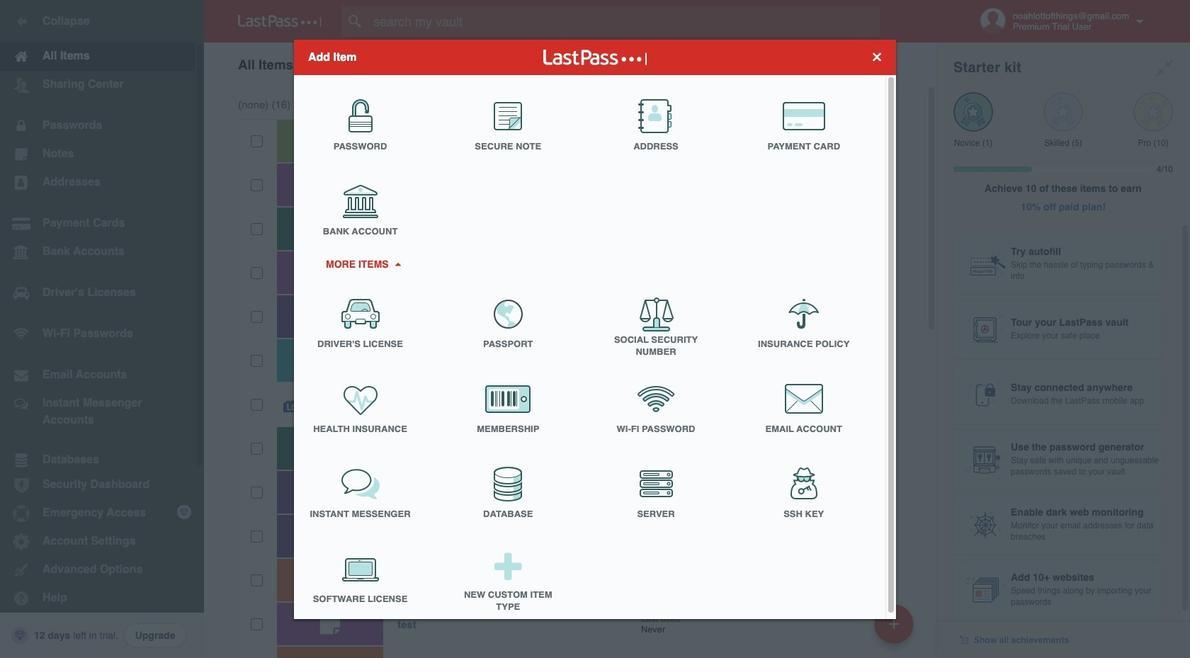 Task type: vqa. For each thing, say whether or not it's contained in the screenshot.
search my shared folders TEXT BOX
no



Task type: describe. For each thing, give the bounding box(es) containing it.
new item image
[[889, 619, 899, 629]]

vault options navigation
[[204, 43, 937, 85]]



Task type: locate. For each thing, give the bounding box(es) containing it.
search my vault text field
[[342, 6, 908, 37]]

main navigation navigation
[[0, 0, 204, 658]]

lastpass image
[[238, 15, 322, 28]]

Search search field
[[342, 6, 908, 37]]

dialog
[[294, 39, 896, 623]]

caret right image
[[393, 262, 403, 266]]

new item navigation
[[869, 600, 923, 658]]



